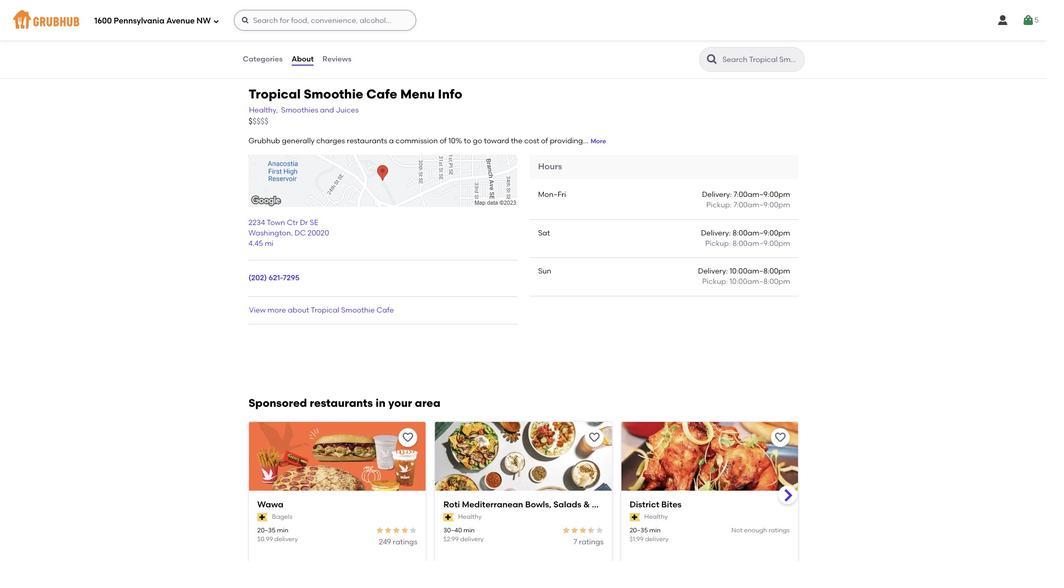Task type: describe. For each thing, give the bounding box(es) containing it.
info
[[438, 86, 462, 102]]

and
[[320, 106, 334, 115]]

Search for food, convenience, alcohol... search field
[[234, 10, 416, 31]]

4.45
[[248, 239, 263, 248]]

$2.99
[[443, 536, 459, 543]]

grubhub
[[248, 137, 280, 145]]

sat
[[538, 228, 550, 237]]

pickup: for pickup: 7:00am–9:00pm
[[706, 201, 732, 210]]

svg image inside 5 button
[[1022, 14, 1034, 27]]

charges
[[316, 137, 345, 145]]

&
[[583, 500, 590, 509]]

wawa
[[257, 500, 283, 509]]

tropical smoothie cafe  menu info
[[248, 86, 462, 102]]

view
[[249, 306, 266, 314]]

30–40 min $2.99 delivery
[[443, 527, 484, 543]]

washington
[[248, 229, 291, 238]]

249 ratings
[[379, 538, 417, 547]]

1 of from the left
[[440, 137, 447, 145]]

20020
[[308, 229, 329, 238]]

pitas
[[592, 500, 613, 509]]

save this restaurant image for district bites
[[774, 431, 787, 444]]

10%
[[448, 137, 462, 145]]

20–35 for district bites
[[630, 527, 648, 534]]

20–35 min $1.99 delivery
[[630, 527, 669, 543]]

621-
[[269, 274, 283, 283]]

1 vertical spatial restaurants
[[310, 396, 373, 409]]

dc
[[295, 229, 306, 238]]

about button
[[291, 41, 314, 78]]

cost
[[524, 137, 539, 145]]

more
[[591, 138, 606, 145]]

save this restaurant image
[[402, 431, 414, 444]]

1 vertical spatial cafe
[[377, 306, 394, 314]]

enough
[[744, 527, 767, 534]]

roti mediterranean bowls, salads & pitas link
[[443, 499, 613, 511]]

roti
[[443, 500, 460, 509]]

commission
[[396, 137, 438, 145]]

more button
[[591, 137, 606, 146]]

249
[[379, 538, 391, 547]]

min for wawa
[[277, 527, 288, 534]]

$
[[248, 117, 253, 126]]

delivery for wawa
[[274, 536, 298, 543]]

healthy, button
[[248, 105, 279, 116]]

5 button
[[1022, 11, 1039, 30]]

the
[[511, 137, 523, 145]]

se
[[310, 218, 318, 227]]

mi
[[265, 239, 274, 248]]

10:00am–8:00pm for delivery: 10:00am–8:00pm
[[730, 267, 790, 276]]

smoothies and juices button
[[281, 105, 359, 116]]

10:00am–8:00pm for pickup: 10:00am–8:00pm
[[730, 277, 790, 286]]

1 horizontal spatial svg image
[[241, 16, 249, 24]]

search icon image
[[706, 53, 718, 66]]

7:00am–9:00pm for delivery: 7:00am–9:00pm
[[734, 190, 790, 199]]

bites
[[661, 500, 682, 509]]

save this restaurant image for roti mediterranean bowls, salads & pitas
[[588, 431, 600, 444]]

about
[[288, 306, 309, 314]]

about
[[292, 55, 314, 63]]

$0.99
[[257, 536, 273, 543]]

district bites link
[[630, 499, 790, 511]]

ratings for wawa
[[393, 538, 417, 547]]

bowls,
[[525, 500, 551, 509]]

pennsylvania
[[114, 16, 164, 25]]

to
[[464, 137, 471, 145]]

generally
[[282, 137, 315, 145]]

delivery for district bites
[[645, 536, 669, 543]]

Search Tropical Smoothie Cafe  search field
[[722, 55, 801, 65]]

dr
[[300, 218, 308, 227]]

sponsored restaurants in your area
[[248, 396, 441, 409]]

sun
[[538, 267, 551, 276]]

toward
[[484, 137, 509, 145]]

a
[[389, 137, 394, 145]]

your
[[388, 396, 412, 409]]

8:00am–9:00pm for pickup: 8:00am–9:00pm
[[733, 239, 790, 248]]

categories
[[243, 55, 283, 63]]

pickup: 8:00am–9:00pm
[[705, 239, 790, 248]]

subscription pass image for roti mediterranean bowls, salads & pitas
[[443, 513, 454, 522]]

town
[[267, 218, 285, 227]]

delivery: for pickup: 7:00am–9:00pm
[[702, 190, 732, 199]]

reviews button
[[322, 41, 352, 78]]

mediterranean
[[462, 500, 523, 509]]

8:00am–9:00pm for delivery: 8:00am–9:00pm
[[733, 228, 790, 237]]

not
[[731, 527, 743, 534]]

area
[[415, 396, 441, 409]]

nw
[[197, 16, 211, 25]]

healthy,
[[249, 106, 278, 115]]



Task type: vqa. For each thing, say whether or not it's contained in the screenshot.
Slice for Key Lime Pie Slice
no



Task type: locate. For each thing, give the bounding box(es) containing it.
healthy up 30–40 min $2.99 delivery on the left bottom of the page
[[458, 513, 482, 521]]

1 10:00am–8:00pm from the top
[[730, 267, 790, 276]]

1 horizontal spatial min
[[463, 527, 475, 534]]

district bites
[[630, 500, 682, 509]]

view more about tropical smoothie cafe
[[249, 306, 394, 314]]

0 vertical spatial 7:00am–9:00pm
[[734, 190, 790, 199]]

district bites logo image
[[621, 422, 798, 509]]

0 horizontal spatial healthy
[[458, 513, 482, 521]]

cafe
[[366, 86, 397, 102], [377, 306, 394, 314]]

0 vertical spatial cafe
[[366, 86, 397, 102]]

save this restaurant button for district
[[771, 428, 790, 447]]

juices
[[336, 106, 359, 115]]

10:00am–8:00pm down delivery: 10:00am–8:00pm
[[730, 277, 790, 286]]

1 save this restaurant image from the left
[[588, 431, 600, 444]]

5
[[1034, 16, 1039, 24]]

subscription pass image for wawa
[[257, 513, 268, 522]]

7
[[574, 538, 577, 547]]

ratings right enough
[[769, 527, 790, 534]]

1 min from the left
[[277, 527, 288, 534]]

min right 30–40
[[463, 527, 475, 534]]

1 horizontal spatial tropical
[[311, 306, 339, 314]]

8:00am–9:00pm
[[733, 228, 790, 237], [733, 239, 790, 248]]

2 horizontal spatial svg image
[[1022, 14, 1034, 27]]

delivery: for pickup: 10:00am–8:00pm
[[698, 267, 728, 276]]

svg image
[[1022, 14, 1034, 27], [241, 16, 249, 24], [213, 18, 219, 24]]

8:00am–9:00pm up pickup: 8:00am–9:00pm
[[733, 228, 790, 237]]

2234 town ctr dr se washington , dc 20020 4.45 mi
[[248, 218, 329, 248]]

1 horizontal spatial ratings
[[579, 538, 604, 547]]

3 delivery from the left
[[645, 536, 669, 543]]

$1.99
[[630, 536, 644, 543]]

delivery inside 20–35 min $0.99 delivery
[[274, 536, 298, 543]]

0 vertical spatial tropical
[[248, 86, 301, 102]]

10:00am–8:00pm up pickup: 10:00am–8:00pm
[[730, 267, 790, 276]]

20–35 up $1.99 at the bottom right
[[630, 527, 648, 534]]

1 7:00am–9:00pm from the top
[[734, 190, 790, 199]]

grubhub generally charges restaurants a commission of 10% to go toward the cost of providing ... more
[[248, 137, 606, 145]]

20–35 min $0.99 delivery
[[257, 527, 298, 543]]

20–35 up $0.99
[[257, 527, 276, 534]]

healthy down district bites
[[644, 513, 668, 521]]

1600 pennsylvania avenue nw
[[94, 16, 211, 25]]

healthy, smoothies and juices
[[249, 106, 359, 115]]

2 8:00am–9:00pm from the top
[[733, 239, 790, 248]]

1 horizontal spatial subscription pass image
[[443, 513, 454, 522]]

ratings
[[769, 527, 790, 534], [393, 538, 417, 547], [579, 538, 604, 547]]

...
[[583, 137, 588, 145]]

delivery: up pickup: 10:00am–8:00pm
[[698, 267, 728, 276]]

0 horizontal spatial tropical
[[248, 86, 301, 102]]

20–35 for wawa
[[257, 527, 276, 534]]

1 vertical spatial 10:00am–8:00pm
[[730, 277, 790, 286]]

pickup: down delivery: 10:00am–8:00pm
[[702, 277, 728, 286]]

(202)
[[248, 274, 267, 283]]

hours
[[538, 162, 562, 172]]

wawa link
[[257, 499, 417, 511]]

avenue
[[166, 16, 195, 25]]

10:00am–8:00pm
[[730, 267, 790, 276], [730, 277, 790, 286]]

delivery: 8:00am–9:00pm
[[701, 228, 790, 237]]

20–35 inside '20–35 min $1.99 delivery'
[[630, 527, 648, 534]]

0 vertical spatial smoothie
[[304, 86, 363, 102]]

subscription pass image
[[257, 513, 268, 522], [443, 513, 454, 522]]

pickup: for pickup: 8:00am–9:00pm
[[705, 239, 731, 248]]

pickup: down delivery: 8:00am–9:00pm
[[705, 239, 731, 248]]

pickup: for pickup: 10:00am–8:00pm
[[702, 277, 728, 286]]

3 min from the left
[[649, 527, 661, 534]]

of left the 10%
[[440, 137, 447, 145]]

min down district bites
[[649, 527, 661, 534]]

go
[[473, 137, 482, 145]]

2 vertical spatial pickup:
[[702, 277, 728, 286]]

1 healthy from the left
[[458, 513, 482, 521]]

1 vertical spatial delivery:
[[701, 228, 731, 237]]

1600
[[94, 16, 112, 25]]

0 horizontal spatial subscription pass image
[[257, 513, 268, 522]]

2 subscription pass image from the left
[[443, 513, 454, 522]]

(202) 621-7295 button
[[248, 273, 299, 284]]

0 horizontal spatial delivery
[[274, 536, 298, 543]]

1 8:00am–9:00pm from the top
[[733, 228, 790, 237]]

20–35 inside 20–35 min $0.99 delivery
[[257, 527, 276, 534]]

wawa logo image
[[249, 422, 426, 509]]

categories button
[[242, 41, 283, 78]]

delivery: 10:00am–8:00pm
[[698, 267, 790, 276]]

delivery: up pickup: 7:00am–9:00pm
[[702, 190, 732, 199]]

mon–fri
[[538, 190, 566, 199]]

save this restaurant button for roti
[[585, 428, 604, 447]]

2 healthy from the left
[[644, 513, 668, 521]]

delivery: 7:00am–9:00pm
[[702, 190, 790, 199]]

delivery right $1.99 at the bottom right
[[645, 536, 669, 543]]

min for district bites
[[649, 527, 661, 534]]

7:00am–9:00pm down delivery: 7:00am–9:00pm
[[734, 201, 790, 210]]

more
[[268, 306, 286, 314]]

1 20–35 from the left
[[257, 527, 276, 534]]

roti mediterranean bowls, salads & pitas logo image
[[435, 422, 612, 509]]

svg image
[[996, 14, 1009, 27]]

0 vertical spatial restaurants
[[347, 137, 387, 145]]

1 horizontal spatial save this restaurant image
[[774, 431, 787, 444]]

healthy for bites
[[644, 513, 668, 521]]

delivery:
[[702, 190, 732, 199], [701, 228, 731, 237], [698, 267, 728, 276]]

7:00am–9:00pm for pickup: 7:00am–9:00pm
[[734, 201, 790, 210]]

30–40
[[443, 527, 462, 534]]

1 horizontal spatial healthy
[[644, 513, 668, 521]]

providing
[[550, 137, 583, 145]]

0 horizontal spatial 20–35
[[257, 527, 276, 534]]

pickup:
[[706, 201, 732, 210], [705, 239, 731, 248], [702, 277, 728, 286]]

2 10:00am–8:00pm from the top
[[730, 277, 790, 286]]

delivery for roti mediterranean bowls, salads & pitas
[[460, 536, 484, 543]]

7:00am–9:00pm
[[734, 190, 790, 199], [734, 201, 790, 210]]

in
[[376, 396, 386, 409]]

1 save this restaurant button from the left
[[399, 428, 417, 447]]

sponsored
[[248, 396, 307, 409]]

ratings right '7'
[[579, 538, 604, 547]]

0 vertical spatial 8:00am–9:00pm
[[733, 228, 790, 237]]

7:00am–9:00pm up pickup: 7:00am–9:00pm
[[734, 190, 790, 199]]

delivery: for pickup: 8:00am–9:00pm
[[701, 228, 731, 237]]

of right cost
[[541, 137, 548, 145]]

1 horizontal spatial delivery
[[460, 536, 484, 543]]

healthy
[[458, 513, 482, 521], [644, 513, 668, 521]]

,
[[291, 229, 293, 238]]

2 horizontal spatial ratings
[[769, 527, 790, 534]]

tropical right about
[[311, 306, 339, 314]]

delivery right $0.99
[[274, 536, 298, 543]]

pickup: 7:00am–9:00pm
[[706, 201, 790, 210]]

main navigation navigation
[[0, 0, 1047, 41]]

restaurants left a
[[347, 137, 387, 145]]

2 save this restaurant button from the left
[[585, 428, 604, 447]]

1 subscription pass image from the left
[[257, 513, 268, 522]]

2 save this restaurant image from the left
[[774, 431, 787, 444]]

1 horizontal spatial save this restaurant button
[[585, 428, 604, 447]]

smoothie
[[304, 86, 363, 102], [341, 306, 375, 314]]

min inside '20–35 min $1.99 delivery'
[[649, 527, 661, 534]]

1 vertical spatial 7:00am–9:00pm
[[734, 201, 790, 210]]

1 horizontal spatial of
[[541, 137, 548, 145]]

7295
[[283, 274, 299, 283]]

0 horizontal spatial svg image
[[213, 18, 219, 24]]

0 horizontal spatial of
[[440, 137, 447, 145]]

not enough ratings
[[731, 527, 790, 534]]

2 horizontal spatial min
[[649, 527, 661, 534]]

2 vertical spatial delivery:
[[698, 267, 728, 276]]

0 vertical spatial 10:00am–8:00pm
[[730, 267, 790, 276]]

1 delivery from the left
[[274, 536, 298, 543]]

0 vertical spatial pickup:
[[706, 201, 732, 210]]

0 horizontal spatial min
[[277, 527, 288, 534]]

0 horizontal spatial save this restaurant image
[[588, 431, 600, 444]]

2 horizontal spatial save this restaurant button
[[771, 428, 790, 447]]

ratings for roti mediterranean bowls, salads & pitas
[[579, 538, 604, 547]]

reviews
[[323, 55, 352, 63]]

2 horizontal spatial delivery
[[645, 536, 669, 543]]

star icon image
[[376, 526, 384, 534], [384, 526, 392, 534], [392, 526, 401, 534], [401, 526, 409, 534], [409, 526, 417, 534], [562, 526, 570, 534], [570, 526, 579, 534], [579, 526, 587, 534], [587, 526, 595, 534], [587, 526, 595, 534], [595, 526, 604, 534]]

1 vertical spatial pickup:
[[705, 239, 731, 248]]

tropical up healthy,
[[248, 86, 301, 102]]

restaurants left the in
[[310, 396, 373, 409]]

2 delivery from the left
[[460, 536, 484, 543]]

ratings right 249
[[393, 538, 417, 547]]

pickup: 10:00am–8:00pm
[[702, 277, 790, 286]]

min for roti mediterranean bowls, salads & pitas
[[463, 527, 475, 534]]

tropical
[[248, 86, 301, 102], [311, 306, 339, 314]]

1 vertical spatial smoothie
[[341, 306, 375, 314]]

save this restaurant image
[[588, 431, 600, 444], [774, 431, 787, 444]]

save this restaurant button
[[399, 428, 417, 447], [585, 428, 604, 447], [771, 428, 790, 447]]

subscription pass image down the wawa in the left bottom of the page
[[257, 513, 268, 522]]

8:00am–9:00pm down delivery: 8:00am–9:00pm
[[733, 239, 790, 248]]

menu
[[400, 86, 435, 102]]

healthy for mediterranean
[[458, 513, 482, 521]]

smoothies
[[281, 106, 318, 115]]

min inside 20–35 min $0.99 delivery
[[277, 527, 288, 534]]

subscription pass image
[[630, 513, 640, 522]]

0 horizontal spatial ratings
[[393, 538, 417, 547]]

delivery
[[274, 536, 298, 543], [460, 536, 484, 543], [645, 536, 669, 543]]

delivery: up pickup: 8:00am–9:00pm
[[701, 228, 731, 237]]

$$$$$
[[248, 117, 269, 126]]

2 of from the left
[[541, 137, 548, 145]]

0 horizontal spatial save this restaurant button
[[399, 428, 417, 447]]

3 save this restaurant button from the left
[[771, 428, 790, 447]]

1 vertical spatial 8:00am–9:00pm
[[733, 239, 790, 248]]

2 20–35 from the left
[[630, 527, 648, 534]]

min down bagels
[[277, 527, 288, 534]]

2234
[[248, 218, 265, 227]]

min inside 30–40 min $2.99 delivery
[[463, 527, 475, 534]]

delivery inside '20–35 min $1.99 delivery'
[[645, 536, 669, 543]]

2 7:00am–9:00pm from the top
[[734, 201, 790, 210]]

ctr
[[287, 218, 298, 227]]

delivery inside 30–40 min $2.99 delivery
[[460, 536, 484, 543]]

roti mediterranean bowls, salads & pitas
[[443, 500, 613, 509]]

of
[[440, 137, 447, 145], [541, 137, 548, 145]]

0 vertical spatial delivery:
[[702, 190, 732, 199]]

subscription pass image down roti
[[443, 513, 454, 522]]

2 min from the left
[[463, 527, 475, 534]]

salads
[[553, 500, 581, 509]]

20–35
[[257, 527, 276, 534], [630, 527, 648, 534]]

pickup: down delivery: 7:00am–9:00pm
[[706, 201, 732, 210]]

1 vertical spatial tropical
[[311, 306, 339, 314]]

delivery right $2.99
[[460, 536, 484, 543]]

1 horizontal spatial 20–35
[[630, 527, 648, 534]]

bagels
[[272, 513, 292, 521]]

7 ratings
[[574, 538, 604, 547]]



